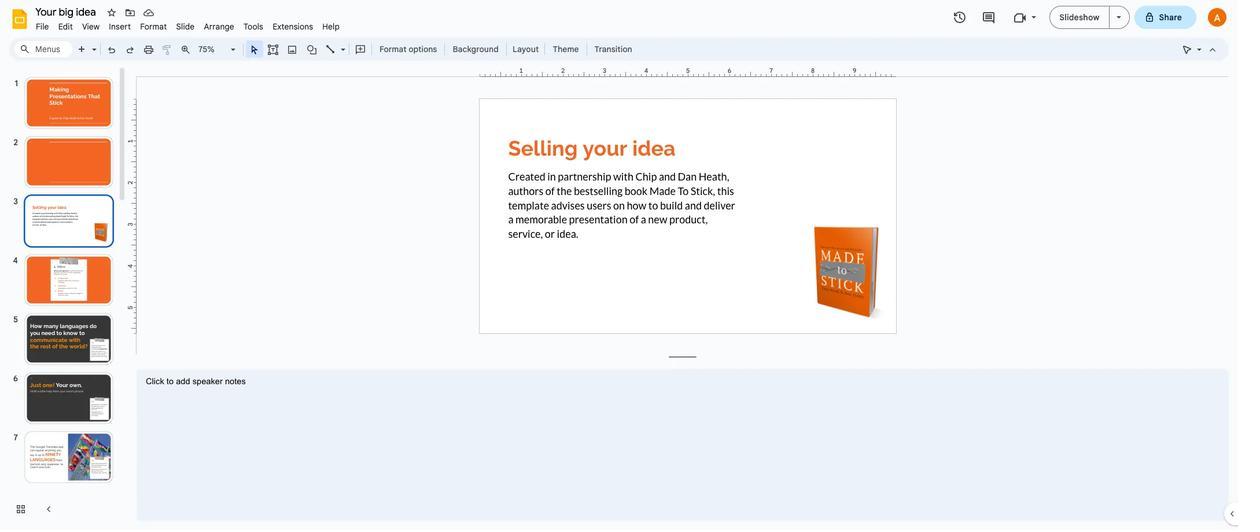 Task type: vqa. For each thing, say whether or not it's contained in the screenshot.
the bottommost from
no



Task type: locate. For each thing, give the bounding box(es) containing it.
format inside "menu item"
[[140, 21, 167, 32]]

format for format
[[140, 21, 167, 32]]

format left options
[[380, 44, 407, 54]]

format inside button
[[380, 44, 407, 54]]

extensions menu item
[[268, 20, 318, 34]]

background button
[[448, 41, 504, 58]]

format menu item
[[136, 20, 172, 34]]

application
[[0, 0, 1238, 530]]

arrange
[[204, 21, 234, 32]]

arrange menu item
[[199, 20, 239, 34]]

0 vertical spatial format
[[140, 21, 167, 32]]

tools menu item
[[239, 20, 268, 34]]

application containing slideshow
[[0, 0, 1238, 530]]

0 horizontal spatial format
[[140, 21, 167, 32]]

1 vertical spatial format
[[380, 44, 407, 54]]

menu bar containing file
[[31, 15, 344, 34]]

slide
[[176, 21, 195, 32]]

live pointer settings image
[[1195, 42, 1202, 46]]

mode and view toolbar
[[1178, 38, 1222, 61]]

edit
[[58, 21, 73, 32]]

menu bar
[[31, 15, 344, 34]]

insert
[[109, 21, 131, 32]]

Zoom text field
[[197, 41, 229, 57]]

insert menu item
[[104, 20, 136, 34]]

layout button
[[509, 41, 543, 58]]

Menus field
[[14, 41, 72, 57]]

format
[[140, 21, 167, 32], [380, 44, 407, 54]]

edit menu item
[[54, 20, 77, 34]]

format left slide
[[140, 21, 167, 32]]

1 horizontal spatial format
[[380, 44, 407, 54]]

navigation
[[0, 65, 127, 530]]



Task type: describe. For each thing, give the bounding box(es) containing it.
slideshow button
[[1050, 6, 1110, 29]]

help menu item
[[318, 20, 344, 34]]

format options
[[380, 44, 437, 54]]

menu bar inside menu bar banner
[[31, 15, 344, 34]]

start slideshow (⌘+enter) image
[[1117, 16, 1121, 19]]

menu bar banner
[[0, 0, 1238, 530]]

layout
[[513, 44, 539, 54]]

format for format options
[[380, 44, 407, 54]]

slideshow
[[1060, 12, 1100, 23]]

share
[[1160, 12, 1182, 23]]

new slide with layout image
[[89, 42, 97, 46]]

Star checkbox
[[104, 5, 120, 21]]

select line image
[[338, 42, 346, 46]]

transition button
[[589, 41, 638, 58]]

theme
[[553, 44, 579, 54]]

background
[[453, 44, 499, 54]]

slide menu item
[[172, 20, 199, 34]]

theme button
[[548, 41, 584, 58]]

file
[[36, 21, 49, 32]]

main toolbar
[[72, 41, 638, 58]]

help
[[323, 21, 340, 32]]

tools
[[244, 21, 263, 32]]

format options button
[[374, 41, 442, 58]]

Rename text field
[[31, 5, 102, 19]]

extensions
[[273, 21, 313, 32]]

shape image
[[305, 41, 319, 57]]

file menu item
[[31, 20, 54, 34]]

view
[[82, 21, 100, 32]]

view menu item
[[77, 20, 104, 34]]

transition
[[595, 44, 632, 54]]

options
[[409, 44, 437, 54]]

Zoom field
[[195, 41, 241, 58]]

share button
[[1135, 6, 1197, 29]]

insert image image
[[286, 41, 299, 57]]



